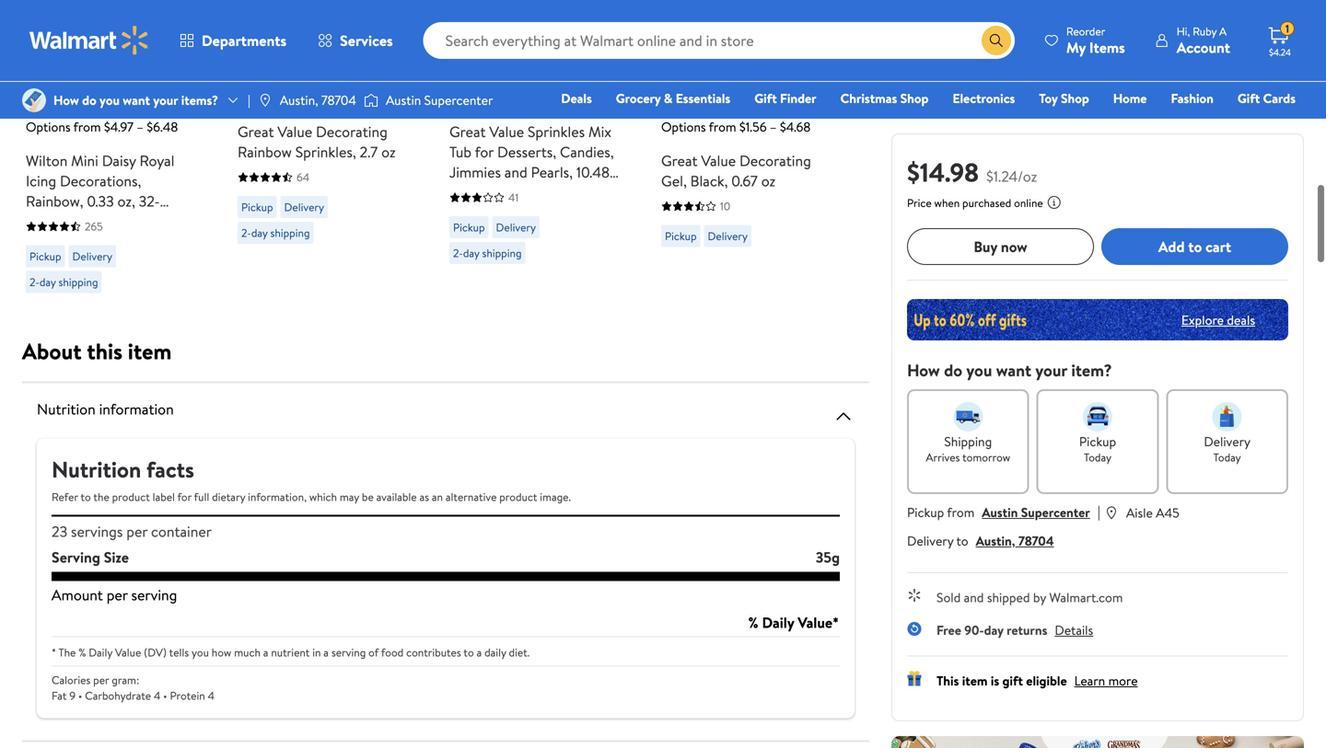 Task type: vqa. For each thing, say whether or not it's contained in the screenshot.
bottommost 78704
yes



Task type: describe. For each thing, give the bounding box(es) containing it.
austin supercenter
[[386, 91, 493, 109]]

icing
[[26, 171, 56, 191]]

christmas
[[841, 89, 898, 107]]

from for $4.97
[[73, 118, 101, 136]]

great inside $3.77 great value sprinkles mix tub for desserts, candies, jimmies and pearls, 10.48 oz., assorted colors
[[450, 122, 486, 142]]

information
[[99, 399, 174, 420]]

delivery to austin, 78704
[[907, 532, 1054, 550]]

arrives
[[926, 450, 960, 466]]

0 horizontal spatial supercenter
[[424, 91, 493, 109]]

electronics link
[[945, 88, 1024, 108]]

supercenter inside pickup from austin supercenter |
[[1021, 504, 1090, 522]]

items
[[1090, 37, 1125, 58]]

0 horizontal spatial 78704
[[321, 91, 356, 109]]

toy
[[1039, 89, 1058, 107]]

0 vertical spatial daily
[[762, 613, 794, 633]]

great inside "great value decorating gel, black, 0.67 oz"
[[661, 151, 698, 171]]

0.67
[[732, 171, 758, 191]]

day down rainbow
[[251, 225, 268, 241]]

essentials
[[676, 89, 731, 107]]

day down pieces
[[39, 275, 56, 290]]

contributes
[[406, 645, 461, 661]]

walmart+ link
[[1233, 114, 1304, 134]]

gram:
[[112, 673, 139, 689]]

shipping arrives tomorrow
[[926, 433, 1011, 466]]

* the % daily value (dv) tells you how much a nutrient in a serving of food contributes to a daily diet.
[[52, 645, 530, 661]]

oz,
[[117, 191, 135, 211]]

2 4 from the left
[[208, 689, 215, 704]]

calories
[[52, 673, 91, 689]]

add to cart image for $3.77
[[457, 30, 479, 53]]

decorating inside "great value decorating gel, black, 0.67 oz"
[[740, 151, 811, 171]]

explore deals link
[[1174, 304, 1263, 336]]

pickup down gel,
[[665, 228, 697, 244]]

walmart.com
[[1050, 589, 1123, 607]]

grocery & essentials
[[616, 89, 731, 107]]

2-day shipping for $3.77
[[453, 246, 522, 261]]

from for $1.56
[[709, 118, 737, 136]]

1 vertical spatial item
[[962, 672, 988, 690]]

search icon image
[[989, 33, 1004, 48]]

sprinkles,
[[295, 142, 356, 162]]

add for $3.77
[[479, 31, 505, 51]]

to inside button
[[1189, 237, 1202, 257]]

oz inside "great value decorating gel, black, 0.67 oz"
[[762, 171, 776, 191]]

shipping for $2.12
[[270, 225, 310, 241]]

2 vertical spatial you
[[192, 645, 209, 661]]

2-day shipping for $2.12
[[241, 225, 310, 241]]

candies,
[[560, 142, 614, 162]]

decorating inside $2.12 78.5 ¢/oz great value decorating rainbow sprinkles, 2.7 oz
[[316, 122, 388, 142]]

today for pickup
[[1084, 450, 1112, 466]]

items?
[[181, 91, 218, 109]]

your for item?
[[1036, 359, 1068, 382]]

much
[[234, 645, 261, 661]]

daisy
[[102, 151, 136, 171]]

is
[[991, 672, 1000, 690]]

size
[[104, 548, 129, 568]]

carbohydrate
[[85, 689, 151, 704]]

2- for $2.12
[[241, 225, 251, 241]]

to down pickup from austin supercenter | in the right of the page
[[957, 532, 969, 550]]

0 vertical spatial serving
[[131, 585, 177, 606]]

for inside $3.77 great value sprinkles mix tub for desserts, candies, jimmies and pearls, 10.48 oz., assorted colors
[[475, 142, 494, 162]]

delivery up sold
[[907, 532, 954, 550]]

0 vertical spatial austin,
[[280, 91, 318, 109]]

2 vertical spatial shipping
[[59, 275, 98, 290]]

shop for toy shop
[[1061, 89, 1090, 107]]

amount
[[52, 585, 103, 606]]

tells
[[169, 645, 189, 661]]

nutrition for facts
[[52, 455, 141, 485]]

gift for cards
[[1238, 89, 1261, 107]]

toy shop link
[[1031, 88, 1098, 108]]

debit
[[1186, 115, 1217, 133]]

3 a from the left
[[477, 645, 482, 661]]

gift finder link
[[746, 88, 825, 108]]

pickup down intent image for pickup at the right
[[1080, 433, 1117, 451]]

wilton
[[26, 151, 68, 171]]

oz.,
[[450, 182, 470, 203]]

free 90-day returns details
[[937, 622, 1094, 640]]

in
[[312, 645, 321, 661]]

$4.24
[[1269, 46, 1292, 58]]

$1.24/oz
[[987, 166, 1038, 187]]

reorder my items
[[1067, 23, 1125, 58]]

nutrient
[[271, 645, 310, 661]]

product group containing $3.77
[[450, 0, 621, 301]]

0 vertical spatial |
[[248, 91, 250, 109]]

1 • from the left
[[78, 689, 82, 704]]

2 vertical spatial 2-day shipping
[[29, 275, 98, 290]]

90-
[[965, 622, 984, 640]]

serving size
[[52, 548, 129, 568]]

nutrition facts refer to the product label for full dietary information, which may be available as an alternative product image.
[[52, 455, 571, 505]]

0 vertical spatial %
[[749, 613, 759, 633]]

for inside nutrition facts refer to the product label for full dietary information, which may be available as an alternative product image.
[[177, 490, 192, 505]]

how for how do you want your item?
[[907, 359, 940, 382]]

options up +8
[[41, 31, 92, 52]]

do for how do you want your item?
[[944, 359, 963, 382]]

hi, ruby a account
[[1177, 23, 1231, 58]]

austin inside pickup from austin supercenter |
[[982, 504, 1018, 522]]

1 vertical spatial $1.56
[[740, 118, 767, 136]]

delivery down intent image for delivery in the bottom right of the page
[[1204, 433, 1251, 451]]

add button for $2.12
[[238, 23, 308, 60]]

you for how do you want your item?
[[967, 359, 993, 382]]

Search search field
[[423, 22, 1015, 59]]

$14.98 $1.24/oz
[[907, 154, 1038, 190]]

delivery down 10
[[708, 228, 748, 244]]

options link for $1.56
[[661, 23, 743, 60]]

want for item?
[[997, 359, 1032, 382]]

delivery down 64
[[284, 199, 324, 215]]

pickup down oz., at top left
[[453, 220, 485, 235]]

1 vertical spatial |
[[1098, 502, 1101, 522]]

details button
[[1055, 622, 1094, 640]]

home
[[1114, 89, 1147, 107]]

more
[[1109, 672, 1138, 690]]

78.5
[[280, 96, 303, 114]]

toy shop
[[1039, 89, 1090, 107]]

daily
[[485, 645, 506, 661]]

add to cart button
[[1102, 228, 1289, 265]]

value inside $3.77 great value sprinkles mix tub for desserts, candies, jimmies and pearls, 10.48 oz., assorted colors
[[490, 122, 524, 142]]

$6.48
[[147, 118, 178, 136]]

wilton mini daisy royal icing decorations, rainbow, 0.33 oz, 32-pieces image
[[26, 0, 197, 45]]

0 horizontal spatial daily
[[89, 645, 112, 661]]

austin, 78704
[[280, 91, 356, 109]]

free
[[937, 622, 962, 640]]

1 product from the left
[[112, 490, 150, 505]]

home link
[[1105, 88, 1156, 108]]

day left "returns"
[[984, 622, 1004, 640]]

mini
[[71, 151, 98, 171]]

an
[[432, 490, 443, 505]]

online
[[1014, 195, 1043, 211]]

0 horizontal spatial 2-
[[29, 275, 39, 290]]

mix
[[589, 122, 612, 142]]

fashion link
[[1163, 88, 1222, 108]]

protein
[[170, 689, 205, 704]]

intent image for pickup image
[[1083, 403, 1113, 432]]

add to cart image for $2.12
[[245, 30, 267, 53]]

nutrition information image
[[833, 406, 855, 428]]

Walmart Site-Wide search field
[[423, 22, 1015, 59]]

eligible
[[1027, 672, 1067, 690]]

gift cards link
[[1230, 88, 1304, 108]]

intent image for delivery image
[[1213, 403, 1242, 432]]

product group containing $4.97
[[26, 0, 197, 301]]

options up essentials
[[676, 31, 728, 52]]

23  servings per container
[[52, 522, 212, 542]]

&
[[664, 89, 673, 107]]

gift
[[1003, 672, 1023, 690]]

alternative
[[446, 490, 497, 505]]

ruby
[[1193, 23, 1217, 39]]

$4.97 options from $4.97 – $6.48
[[26, 94, 178, 136]]

which
[[309, 490, 337, 505]]

cards
[[1264, 89, 1296, 107]]

nutrition for information
[[37, 399, 96, 420]]

departments button
[[164, 18, 302, 63]]

0 horizontal spatial item
[[128, 336, 172, 367]]

oz inside $2.12 78.5 ¢/oz great value decorating rainbow sprinkles, 2.7 oz
[[381, 142, 396, 162]]

intent image for shipping image
[[954, 403, 983, 432]]



Task type: locate. For each thing, give the bounding box(es) containing it.
supercenter up austin, 78704 button
[[1021, 504, 1090, 522]]

0 vertical spatial item
[[128, 336, 172, 367]]

pieces
[[26, 211, 67, 232]]

diet.
[[509, 645, 530, 661]]

•
[[78, 689, 82, 704], [163, 689, 167, 704]]

for
[[475, 142, 494, 162], [177, 490, 192, 505]]

1 horizontal spatial how
[[907, 359, 940, 382]]

0 horizontal spatial 2-day shipping
[[29, 275, 98, 290]]

about this item
[[22, 336, 172, 367]]

decorating down the $4.68
[[740, 151, 811, 171]]

options
[[101, 69, 137, 84]]

value up 10
[[701, 151, 736, 171]]

add button for $3.77
[[450, 23, 520, 60]]

1 horizontal spatial great
[[450, 122, 486, 142]]

1 horizontal spatial a
[[324, 645, 329, 661]]

tub
[[450, 142, 472, 162]]

how do you want your item?
[[907, 359, 1112, 382]]

0 horizontal spatial your
[[153, 91, 178, 109]]

delivery down '41'
[[496, 220, 536, 235]]

nutrition down about
[[37, 399, 96, 420]]

austin,
[[280, 91, 318, 109], [976, 532, 1016, 550]]

deals link
[[553, 88, 600, 108]]

full
[[194, 490, 209, 505]]

a left daily
[[477, 645, 482, 661]]

services
[[340, 30, 393, 51]]

0 horizontal spatial you
[[100, 91, 120, 109]]

add to cart image up the $3.77
[[457, 30, 479, 53]]

today inside delivery today
[[1214, 450, 1242, 466]]

day
[[251, 225, 268, 241], [463, 246, 480, 261], [39, 275, 56, 290], [984, 622, 1004, 640]]

label
[[153, 490, 175, 505]]

1 horizontal spatial daily
[[762, 613, 794, 633]]

0 vertical spatial and
[[505, 162, 528, 182]]

1 horizontal spatial add to cart image
[[457, 30, 479, 53]]

great down grocery & essentials link in the top of the page
[[661, 151, 698, 171]]

1 horizontal spatial $4.97
[[104, 118, 134, 136]]

1 horizontal spatial product
[[500, 490, 537, 505]]

1 – from the left
[[137, 118, 144, 136]]

0 horizontal spatial oz
[[381, 142, 396, 162]]

product group
[[26, 0, 197, 301], [238, 0, 409, 301], [450, 0, 621, 301], [661, 0, 833, 301]]

1 horizontal spatial –
[[770, 118, 777, 136]]

$4.97 down how do you want your items?
[[104, 118, 134, 136]]

and right sold
[[964, 589, 984, 607]]

1 horizontal spatial austin,
[[976, 532, 1016, 550]]

from inside $4.97 options from $4.97 – $6.48
[[73, 118, 101, 136]]

1 vertical spatial austin
[[982, 504, 1018, 522]]

0 vertical spatial austin
[[386, 91, 421, 109]]

walmart image
[[29, 26, 149, 55]]

gifting made easy image
[[907, 672, 922, 687]]

0 horizontal spatial add button
[[238, 23, 308, 60]]

day down oz., at top left
[[463, 246, 480, 261]]

options inside $1.56 options from $1.56 – $4.68
[[661, 118, 706, 136]]

0 horizontal spatial for
[[177, 490, 192, 505]]

today inside the "pickup today"
[[1084, 450, 1112, 466]]

0 horizontal spatial and
[[505, 162, 528, 182]]

2 horizontal spatial you
[[967, 359, 993, 382]]

your
[[153, 91, 178, 109], [1036, 359, 1068, 382]]

per for calories
[[93, 673, 109, 689]]

purchased
[[963, 195, 1012, 211]]

32-
[[139, 191, 160, 211]]

shipping
[[945, 433, 992, 451]]

oz right "0.67"
[[762, 171, 776, 191]]

pickup today
[[1080, 433, 1117, 466]]

% right the
[[79, 645, 86, 661]]

to inside nutrition facts refer to the product label for full dietary information, which may be available as an alternative product image.
[[81, 490, 91, 505]]

legal information image
[[1047, 195, 1062, 210]]

the
[[58, 645, 76, 661]]

• right 9
[[78, 689, 82, 704]]

when
[[935, 195, 960, 211]]

0 horizontal spatial $4.97
[[26, 94, 65, 117]]

1 vertical spatial you
[[967, 359, 993, 382]]

1 horizontal spatial add
[[479, 31, 505, 51]]

may
[[340, 490, 359, 505]]

one debit link
[[1147, 114, 1226, 134]]

tomorrow
[[963, 450, 1011, 466]]

gift for finder
[[755, 89, 777, 107]]

decorating down ¢/oz
[[316, 122, 388, 142]]

you for how do you want your items?
[[100, 91, 120, 109]]

product left image. on the bottom of the page
[[500, 490, 537, 505]]

 image
[[364, 91, 379, 110]]

1 horizontal spatial do
[[944, 359, 963, 382]]

shipping for $3.77
[[482, 246, 522, 261]]

1 horizontal spatial 78704
[[1019, 532, 1054, 550]]

value
[[278, 122, 312, 142], [490, 122, 524, 142], [701, 151, 736, 171], [115, 645, 141, 661]]

1 vertical spatial per
[[93, 673, 109, 689]]

2 shop from the left
[[1061, 89, 1090, 107]]

3 product group from the left
[[450, 0, 621, 301]]

0 vertical spatial decorating
[[316, 122, 388, 142]]

 image for austin, 78704
[[258, 93, 273, 108]]

delivery down 265
[[72, 249, 112, 264]]

per for amount
[[107, 585, 128, 606]]

from down essentials
[[709, 118, 737, 136]]

 image for how do you want your items?
[[22, 88, 46, 112]]

add button up the $3.77
[[450, 23, 520, 60]]

0 horizontal spatial product
[[112, 490, 150, 505]]

0 vertical spatial shipping
[[270, 225, 310, 241]]

fashion
[[1171, 89, 1214, 107]]

options link up +8
[[26, 23, 107, 60]]

4 left protein
[[154, 689, 161, 704]]

value inside $2.12 78.5 ¢/oz great value decorating rainbow sprinkles, 2.7 oz
[[278, 122, 312, 142]]

2- down oz., at top left
[[453, 246, 463, 261]]

1 horizontal spatial austin
[[982, 504, 1018, 522]]

desserts,
[[497, 142, 557, 162]]

to left "the"
[[81, 490, 91, 505]]

want
[[123, 91, 150, 109], [997, 359, 1032, 382]]

1 horizontal spatial $1.56
[[740, 118, 767, 136]]

item left is
[[962, 672, 988, 690]]

1 horizontal spatial and
[[964, 589, 984, 607]]

2 a from the left
[[324, 645, 329, 661]]

pickup inside pickup from austin supercenter |
[[907, 504, 945, 522]]

great value sprinkles mix tub for desserts, candies, jimmies and pearls, 10.48 oz., assorted colors image
[[450, 0, 621, 45]]

per down size
[[107, 585, 128, 606]]

serving left of
[[331, 645, 366, 661]]

and inside $3.77 great value sprinkles mix tub for desserts, candies, jimmies and pearls, 10.48 oz., assorted colors
[[505, 162, 528, 182]]

78704 right 78.5
[[321, 91, 356, 109]]

0 vertical spatial want
[[123, 91, 150, 109]]

 image up wilton
[[22, 88, 46, 112]]

1 gift from the left
[[755, 89, 777, 107]]

do for how do you want your items?
[[82, 91, 96, 109]]

great value decorating gel, black, 0.67 oz image
[[661, 0, 833, 45]]

4 product group from the left
[[661, 0, 833, 301]]

want for items?
[[123, 91, 150, 109]]

2- for $3.77
[[453, 246, 463, 261]]

1 vertical spatial 78704
[[1019, 532, 1054, 550]]

add left cart
[[1159, 237, 1185, 257]]

0 vertical spatial oz
[[381, 142, 396, 162]]

pickup down pieces
[[29, 249, 61, 264]]

2- down pieces
[[29, 275, 39, 290]]

from
[[73, 118, 101, 136], [709, 118, 737, 136], [947, 504, 975, 522]]

and up '41'
[[505, 162, 528, 182]]

2 options link from the left
[[661, 23, 743, 60]]

add up 78.5
[[267, 31, 293, 51]]

great
[[238, 122, 274, 142], [450, 122, 486, 142], [661, 151, 698, 171]]

explore deals
[[1182, 311, 1256, 329]]

gift left 'cards' in the top of the page
[[1238, 89, 1261, 107]]

0 horizontal spatial austin
[[386, 91, 421, 109]]

cart
[[1206, 237, 1232, 257]]

oz right 2.7 in the top of the page
[[381, 142, 396, 162]]

gift left finder in the top right of the page
[[755, 89, 777, 107]]

+8
[[86, 69, 99, 84]]

refer
[[52, 490, 78, 505]]

4 right protein
[[208, 689, 215, 704]]

container
[[151, 522, 212, 542]]

today
[[1084, 450, 1112, 466], [1214, 450, 1242, 466]]

options inside $4.97 options from $4.97 – $6.48
[[26, 118, 71, 136]]

by
[[1034, 589, 1047, 607]]

pickup down arrives
[[907, 504, 945, 522]]

from up delivery to austin, 78704
[[947, 504, 975, 522]]

– for $4.97
[[137, 118, 144, 136]]

add to cart image
[[245, 30, 267, 53], [457, 30, 479, 53]]

pickup from austin supercenter |
[[907, 502, 1101, 522]]

– inside $4.97 options from $4.97 – $6.48
[[137, 118, 144, 136]]

today down intent image for delivery in the bottom right of the page
[[1214, 450, 1242, 466]]

your up the $6.48
[[153, 91, 178, 109]]

0 horizontal spatial %
[[79, 645, 86, 661]]

2 horizontal spatial add
[[1159, 237, 1185, 257]]

how
[[53, 91, 79, 109], [907, 359, 940, 382]]

1 horizontal spatial serving
[[331, 645, 366, 661]]

to left cart
[[1189, 237, 1202, 257]]

|
[[248, 91, 250, 109], [1098, 502, 1101, 522]]

from inside $1.56 options from $1.56 – $4.68
[[709, 118, 737, 136]]

austin, right the $2.12
[[280, 91, 318, 109]]

product group containing $2.12
[[238, 0, 409, 301]]

one debit
[[1155, 115, 1217, 133]]

1 vertical spatial how
[[907, 359, 940, 382]]

value left "(dv)"
[[115, 645, 141, 661]]

shipped
[[987, 589, 1030, 607]]

for left full
[[177, 490, 192, 505]]

– for $1.56
[[770, 118, 777, 136]]

product
[[112, 490, 150, 505], [500, 490, 537, 505]]

1 horizontal spatial add button
[[450, 23, 520, 60]]

this
[[87, 336, 123, 367]]

how do you want your items?
[[53, 91, 218, 109]]

0 horizontal spatial shipping
[[59, 275, 98, 290]]

% left value*
[[749, 613, 759, 633]]

be
[[362, 490, 374, 505]]

supercenter
[[424, 91, 493, 109], [1021, 504, 1090, 522]]

options link for $4.97
[[26, 23, 107, 60]]

nutrition up "the"
[[52, 455, 141, 485]]

| left 78.5
[[248, 91, 250, 109]]

2 horizontal spatial a
[[477, 645, 482, 661]]

shop right christmas
[[901, 89, 929, 107]]

serving
[[52, 548, 100, 568]]

2- down rainbow
[[241, 225, 251, 241]]

to left daily
[[464, 645, 474, 661]]

shop
[[901, 89, 929, 107], [1061, 89, 1090, 107]]

9
[[69, 689, 76, 704]]

| left aisle
[[1098, 502, 1101, 522]]

– left the $6.48
[[137, 118, 144, 136]]

learn
[[1075, 672, 1106, 690]]

0 horizontal spatial how
[[53, 91, 79, 109]]

servings
[[71, 522, 123, 542]]

add button up the $2.12
[[238, 23, 308, 60]]

0 horizontal spatial a
[[263, 645, 269, 661]]

options up wilton
[[26, 118, 71, 136]]

¢/oz
[[306, 96, 330, 114]]

a right much
[[263, 645, 269, 661]]

christmas shop
[[841, 89, 929, 107]]

*
[[52, 645, 56, 661]]

1 horizontal spatial item
[[962, 672, 988, 690]]

great down the $3.77
[[450, 122, 486, 142]]

value down 78.5
[[278, 122, 312, 142]]

1 shop from the left
[[901, 89, 929, 107]]

about
[[22, 336, 82, 367]]

2 • from the left
[[163, 689, 167, 704]]

2 – from the left
[[770, 118, 777, 136]]

decorations,
[[60, 171, 141, 191]]

1 horizontal spatial  image
[[258, 93, 273, 108]]

0 vertical spatial 2-
[[241, 225, 251, 241]]

2 add to cart image from the left
[[457, 30, 479, 53]]

explore
[[1182, 311, 1224, 329]]

today for delivery
[[1214, 450, 1242, 466]]

0 vertical spatial how
[[53, 91, 79, 109]]

1 horizontal spatial oz
[[762, 171, 776, 191]]

0 vertical spatial do
[[82, 91, 96, 109]]

you down +8 options
[[100, 91, 120, 109]]

your left item?
[[1036, 359, 1068, 382]]

0 horizontal spatial today
[[1084, 450, 1112, 466]]

for right tub
[[475, 142, 494, 162]]

austin left the $3.77
[[386, 91, 421, 109]]

0 horizontal spatial add to cart image
[[245, 30, 267, 53]]

1 product group from the left
[[26, 0, 197, 301]]

78704 down austin supercenter button at right
[[1019, 532, 1054, 550]]

pickup down rainbow
[[241, 199, 273, 215]]

1 horizontal spatial for
[[475, 142, 494, 162]]

dietary
[[212, 490, 245, 505]]

1 horizontal spatial want
[[997, 359, 1032, 382]]

add for $2.12
[[267, 31, 293, 51]]

0 horizontal spatial decorating
[[316, 122, 388, 142]]

nutrition inside nutrition facts refer to the product label for full dietary information, which may be available as an alternative product image.
[[52, 455, 141, 485]]

1 add button from the left
[[238, 23, 308, 60]]

2-day shipping down '41'
[[453, 246, 522, 261]]

my
[[1067, 37, 1086, 58]]

1 horizontal spatial your
[[1036, 359, 1068, 382]]

add to cart image up the $2.12
[[245, 30, 267, 53]]

0 vertical spatial $1.56
[[661, 94, 697, 117]]

1 horizontal spatial %
[[749, 613, 759, 633]]

registry
[[1084, 115, 1131, 133]]

1 vertical spatial decorating
[[740, 151, 811, 171]]

0 horizontal spatial serving
[[131, 585, 177, 606]]

• left protein
[[163, 689, 167, 704]]

1 vertical spatial for
[[177, 490, 192, 505]]

per inside calories per gram: fat 9 • carbohydrate 4 • protein 4
[[93, 673, 109, 689]]

per left gram:
[[93, 673, 109, 689]]

0 horizontal spatial from
[[73, 118, 101, 136]]

1 horizontal spatial gift
[[1238, 89, 1261, 107]]

0 horizontal spatial want
[[123, 91, 150, 109]]

finder
[[780, 89, 817, 107]]

0 horizontal spatial add
[[267, 31, 293, 51]]

0 vertical spatial supercenter
[[424, 91, 493, 109]]

electronics
[[953, 89, 1015, 107]]

add
[[267, 31, 293, 51], [479, 31, 505, 51], [1159, 237, 1185, 257]]

1 4 from the left
[[154, 689, 161, 704]]

decorating
[[316, 122, 388, 142], [740, 151, 811, 171]]

0 vertical spatial for
[[475, 142, 494, 162]]

10
[[720, 199, 731, 214]]

265
[[85, 219, 103, 234]]

1 add to cart image from the left
[[245, 30, 267, 53]]

oz
[[381, 142, 396, 162], [762, 171, 776, 191]]

this
[[937, 672, 959, 690]]

a right in
[[324, 645, 329, 661]]

daily right the
[[89, 645, 112, 661]]

shop for christmas shop
[[901, 89, 929, 107]]

great inside $2.12 78.5 ¢/oz great value decorating rainbow sprinkles, 2.7 oz
[[238, 122, 274, 142]]

$1.56 right grocery
[[661, 94, 697, 117]]

1 vertical spatial and
[[964, 589, 984, 607]]

1 horizontal spatial 2-
[[241, 225, 251, 241]]

1 horizontal spatial decorating
[[740, 151, 811, 171]]

2 horizontal spatial from
[[947, 504, 975, 522]]

great value decorating rainbow sprinkles, 2.7 oz image
[[238, 0, 409, 45]]

how up arrives
[[907, 359, 940, 382]]

value inside "great value decorating gel, black, 0.67 oz"
[[701, 151, 736, 171]]

gift
[[755, 89, 777, 107], [1238, 89, 1261, 107]]

$4.97 up wilton
[[26, 94, 65, 117]]

options link up essentials
[[661, 23, 743, 60]]

2 product from the left
[[500, 490, 537, 505]]

you right the tells
[[192, 645, 209, 661]]

product group containing $1.56
[[661, 0, 833, 301]]

0 vertical spatial $4.97
[[26, 94, 65, 117]]

daily left value*
[[762, 613, 794, 633]]

2 gift from the left
[[1238, 89, 1261, 107]]

0 vertical spatial your
[[153, 91, 178, 109]]

1 today from the left
[[1084, 450, 1112, 466]]

0 horizontal spatial •
[[78, 689, 82, 704]]

2 horizontal spatial great
[[661, 151, 698, 171]]

from inside pickup from austin supercenter |
[[947, 504, 975, 522]]

$1.56
[[661, 94, 697, 117], [740, 118, 767, 136]]

0 horizontal spatial –
[[137, 118, 144, 136]]

product right "the"
[[112, 490, 150, 505]]

fat
[[52, 689, 67, 704]]

0 horizontal spatial austin,
[[280, 91, 318, 109]]

available
[[376, 490, 417, 505]]

shipping down 265
[[59, 275, 98, 290]]

per
[[107, 585, 128, 606], [93, 673, 109, 689]]

shipping down 64
[[270, 225, 310, 241]]

2 today from the left
[[1214, 450, 1242, 466]]

deals
[[561, 89, 592, 107]]

great down the $2.12
[[238, 122, 274, 142]]

0 horizontal spatial shop
[[901, 89, 929, 107]]

do down +8
[[82, 91, 96, 109]]

– inside $1.56 options from $1.56 – $4.68
[[770, 118, 777, 136]]

from up mini
[[73, 118, 101, 136]]

information,
[[248, 490, 307, 505]]

1 a from the left
[[263, 645, 269, 661]]

austin, down pickup from austin supercenter | in the right of the page
[[976, 532, 1016, 550]]

want left item?
[[997, 359, 1032, 382]]

 image left 78.5
[[258, 93, 273, 108]]

78704
[[321, 91, 356, 109], [1019, 532, 1054, 550]]

1 horizontal spatial shipping
[[270, 225, 310, 241]]

up to sixty percent off deals. shop now. image
[[907, 299, 1289, 341]]

1 horizontal spatial |
[[1098, 502, 1101, 522]]

2 add button from the left
[[450, 23, 520, 60]]

1 options link from the left
[[26, 23, 107, 60]]

value*
[[798, 613, 839, 633]]

your for items?
[[153, 91, 178, 109]]

gift inside gift cards registry
[[1238, 89, 1261, 107]]

a
[[263, 645, 269, 661], [324, 645, 329, 661], [477, 645, 482, 661]]

image.
[[540, 490, 571, 505]]

2 horizontal spatial shipping
[[482, 246, 522, 261]]

1 vertical spatial 2-
[[453, 246, 463, 261]]

$1.56 options from $1.56 – $4.68
[[661, 94, 811, 136]]

0 vertical spatial 78704
[[321, 91, 356, 109]]

1 horizontal spatial from
[[709, 118, 737, 136]]

 image
[[22, 88, 46, 112], [258, 93, 273, 108]]

a
[[1220, 23, 1227, 39]]

0 vertical spatial you
[[100, 91, 120, 109]]

gift cards registry
[[1084, 89, 1296, 133]]

how for how do you want your items?
[[53, 91, 79, 109]]

0 horizontal spatial do
[[82, 91, 96, 109]]

2 product group from the left
[[238, 0, 409, 301]]

food
[[381, 645, 404, 661]]

1 horizontal spatial 4
[[208, 689, 215, 704]]

$1.56 left the $4.68
[[740, 118, 767, 136]]

returns
[[1007, 622, 1048, 640]]

1 vertical spatial serving
[[331, 645, 366, 661]]

value left sprinkles
[[490, 122, 524, 142]]

want down options
[[123, 91, 150, 109]]



